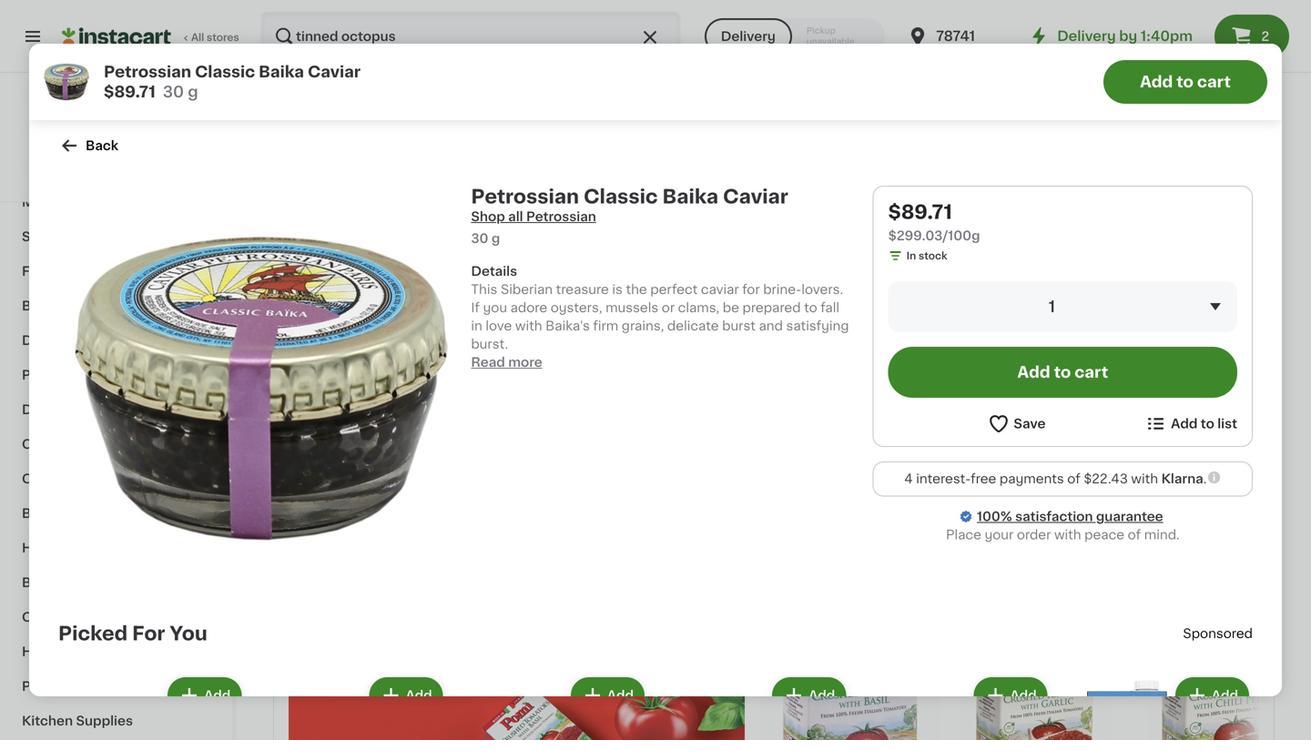 Task type: describe. For each thing, give the bounding box(es) containing it.
is
[[612, 283, 623, 296]]

spo nsored
[[1183, 627, 1253, 640]]

interest-
[[916, 473, 971, 485]]

kitchen supplies
[[22, 715, 133, 728]]

0 horizontal spatial cart
[[1075, 365, 1108, 380]]

all stores
[[191, 32, 239, 42]]

30 inside petrossian classic baika caviar $89.71 30 g
[[163, 84, 184, 100]]

real conservera española spicy sardines in olive oil button
[[781, 209, 1021, 530]]

1 horizontal spatial 8
[[1046, 458, 1059, 477]]

octopus
[[624, 131, 680, 144]]

broth,
[[1103, 500, 1141, 513]]

perfect
[[650, 283, 698, 296]]

guarantee
[[1096, 510, 1163, 523]]

central inside '23 central market fresh shucked pacific oysters'
[[273, 131, 320, 144]]

$ for 8
[[1039, 458, 1046, 468]]

brine-
[[763, 283, 802, 296]]

real conservera española spicy sardines in olive oil
[[781, 482, 988, 513]]

or
[[662, 301, 675, 314]]

$ 8 73
[[1039, 458, 1073, 477]]

add to list button
[[1145, 412, 1237, 435]]

bakery
[[22, 300, 68, 312]]

scallops
[[1199, 131, 1253, 144]]

oil inside patagonia provisions mussels, in olive oil + broth, savory sofrito
[[1071, 500, 1089, 513]]

78741
[[936, 30, 975, 43]]

& left eggs
[[60, 127, 71, 139]]

1:40pm
[[1141, 30, 1193, 43]]

product group containing 8
[[1035, 209, 1275, 515]]

in stock
[[907, 251, 947, 261]]

supplies
[[76, 715, 133, 728]]

bakery link
[[11, 289, 221, 323]]

item carousel region
[[745, 623, 1311, 740]]

adore
[[510, 301, 547, 314]]

0 vertical spatial add to cart button
[[1104, 60, 1267, 104]]

texas
[[323, 482, 359, 494]]

your
[[985, 529, 1014, 541]]

$299.03/100g
[[888, 229, 980, 242]]

& left pasta
[[96, 403, 106, 416]]

kitchen supplies link
[[11, 704, 221, 738]]

organic
[[1037, 438, 1078, 448]]

you
[[483, 301, 507, 314]]

free
[[971, 473, 996, 485]]

central market link
[[67, 95, 165, 151]]

shop
[[471, 210, 505, 223]]

prepared
[[743, 301, 801, 314]]

candy
[[86, 230, 130, 243]]

oils, vinegars, & spices link
[[11, 600, 221, 635]]

1 horizontal spatial of
[[1128, 529, 1141, 541]]

petrossian classic baika caviar shop all petrossian 30 g
[[471, 187, 788, 245]]

pomi italian tomato products image
[[289, 567, 330, 608]]

be
[[723, 301, 739, 314]]

1 field
[[888, 281, 1237, 332]]

2 vertical spatial with
[[1054, 529, 1081, 541]]

baika's
[[546, 320, 590, 332]]

pasta
[[109, 403, 146, 416]]

recipes link
[[11, 46, 221, 81]]

breakfast link
[[11, 496, 221, 531]]

/lb for 34
[[1095, 106, 1115, 120]]

23 inside '23 central market fresh shucked pacific oysters'
[[283, 107, 308, 126]]

0 horizontal spatial in
[[907, 251, 916, 261]]

peace
[[1085, 529, 1125, 541]]

& left candy
[[73, 230, 83, 243]]

patagonia inside 8 patagonia provisions smoked mussels
[[781, 131, 845, 144]]

goods for canned
[[77, 473, 120, 485]]

canned goods & soups link
[[11, 462, 221, 496]]

in inside details this siberian treasure is the perfect caviar for brine-lovers. if you adore oysters, mussels or clams, be prepared to fall in love with baika's firm grains, delicate burst and satisfying burst. read more
[[471, 320, 482, 332]]

household
[[22, 542, 93, 555]]

oils, vinegars, & spices
[[22, 611, 177, 624]]

spices
[[133, 611, 177, 624]]

g inside petrossian classic baika caviar $89.71 30 g
[[188, 84, 198, 100]]

dairy & eggs
[[22, 127, 107, 139]]

eggs
[[74, 127, 107, 139]]

caviar for petrossian classic baika caviar shop all petrossian 30 g
[[723, 187, 788, 206]]

shucked
[[410, 131, 465, 144]]

condiments
[[22, 438, 103, 451]]

save button
[[987, 412, 1046, 435]]

deli link
[[11, 323, 221, 358]]

23 inside product group
[[283, 458, 308, 477]]

lovers.
[[802, 283, 843, 296]]

you
[[170, 624, 207, 643]]

to inside details this siberian treasure is the perfect caviar for brine-lovers. if you adore oysters, mussels or clams, be prepared to fall in love with baika's firm grains, delicate burst and satisfying burst. read more
[[804, 301, 817, 314]]

caviar
[[701, 283, 739, 296]]

2 fresh from the left
[[1133, 131, 1168, 144]]

g inside petrossian classic baika caviar shop all petrossian 30 g
[[492, 232, 500, 245]]

meat
[[22, 196, 56, 209]]

central for central market fresh sea scallops
[[1035, 131, 1082, 144]]

30 inside petrossian classic baika caviar shop all petrossian 30 g
[[471, 232, 488, 245]]

central market fresh sea scallops
[[1035, 131, 1253, 144]]

34
[[1046, 107, 1072, 126]]

produce
[[22, 92, 77, 105]]

place your order with peace of mind.
[[946, 529, 1180, 541]]

delivery for delivery by 1:40pm
[[1057, 30, 1116, 43]]

patagonia inside patagonia provisions mussels, in olive oil + broth, savory sofrito
[[1035, 482, 1099, 494]]

patagonia provisions mussels, in olive oil + broth, savory sofrito
[[1035, 482, 1242, 513]]

$89.71 $299.03/100g
[[888, 203, 980, 242]]

petrossian classic baika caviar $89.71 30 g
[[104, 64, 361, 100]]

sauces
[[120, 438, 168, 451]]

mediterranean
[[527, 131, 621, 144]]

health
[[22, 646, 66, 658]]

delivery by 1:40pm link
[[1028, 25, 1193, 47]]

8 patagonia provisions smoked mussels
[[781, 107, 970, 162]]

service type group
[[705, 18, 885, 55]]

canned goods & soups
[[22, 473, 178, 485]]

in inside real conservera española spicy sardines in olive oil
[[840, 500, 851, 513]]

essentials
[[70, 576, 137, 589]]

dairy & eggs link
[[11, 116, 221, 150]]

petrossian for petrossian classic baika caviar shop all petrossian 30 g
[[471, 187, 579, 206]]

/lb for 11
[[578, 106, 597, 120]]

personal care link
[[11, 669, 221, 704]]

kitchen
[[22, 715, 73, 728]]

in inside patagonia provisions mussels, in olive oil + broth, savory sofrito
[[1231, 482, 1242, 494]]

española
[[890, 482, 948, 494]]

prepared foods
[[22, 369, 126, 382]]

health care
[[22, 646, 100, 658]]

and
[[759, 320, 783, 332]]

all
[[191, 32, 204, 42]]

satisfaction
[[1015, 510, 1093, 523]]

details
[[471, 265, 517, 278]]

oysters,
[[551, 301, 602, 314]]

soups
[[137, 473, 178, 485]]

add to list
[[1171, 417, 1237, 430]]

to inside add to list button
[[1201, 417, 1214, 430]]

by
[[1119, 30, 1137, 43]]



Task type: locate. For each thing, give the bounding box(es) containing it.
1 horizontal spatial baika
[[662, 187, 718, 206]]

0 vertical spatial in
[[471, 320, 482, 332]]

1 horizontal spatial add to cart
[[1140, 74, 1231, 90]]

0 horizontal spatial 1
[[273, 499, 277, 509]]

payments
[[1000, 473, 1064, 485]]

2 vertical spatial caviar
[[362, 482, 403, 494]]

1 vertical spatial classic
[[584, 187, 658, 206]]

11
[[538, 107, 554, 126]]

goods down prepared foods
[[49, 403, 93, 416]]

1 horizontal spatial 30
[[310, 458, 324, 468]]

product group
[[273, 209, 513, 512], [781, 209, 1021, 530], [1035, 209, 1275, 515], [1134, 623, 1311, 740], [58, 674, 245, 740], [260, 674, 447, 740], [461, 674, 648, 740], [663, 674, 850, 740], [864, 674, 1051, 740], [1066, 674, 1253, 740]]

/lb
[[578, 106, 597, 120], [1095, 106, 1115, 120]]

add to cart button
[[1104, 60, 1267, 104], [888, 347, 1237, 398]]

petrossian inside petrossian classic baika caviar $89.71 30 g
[[104, 64, 191, 80]]

1 oil from the left
[[890, 500, 908, 513]]

1 vertical spatial $89.71
[[888, 203, 952, 222]]

g down all
[[188, 84, 198, 100]]

add to cart
[[1140, 74, 1231, 90], [1017, 365, 1108, 380]]

$89.71 inside $89.71 $299.03/100g
[[888, 203, 952, 222]]

1 horizontal spatial delivery
[[1057, 30, 1116, 43]]

1 vertical spatial in
[[840, 500, 851, 513]]

1 horizontal spatial /lb
[[1095, 106, 1115, 120]]

olive down conservera
[[855, 500, 887, 513]]

baika for petrossian classic baika caviar $89.71 30 g
[[259, 64, 304, 80]]

of down 73
[[1067, 473, 1081, 485]]

1 horizontal spatial olive
[[1035, 500, 1068, 513]]

0 vertical spatial add to cart
[[1140, 74, 1231, 90]]

1 vertical spatial 1
[[273, 499, 277, 509]]

market down $34.94 per pound element
[[1085, 131, 1130, 144]]

0 vertical spatial caviar
[[308, 64, 361, 80]]

$ up raley's
[[277, 458, 283, 468]]

0 horizontal spatial g
[[188, 84, 198, 100]]

olive
[[855, 500, 887, 513], [1035, 500, 1068, 513]]

2 olive from the left
[[1035, 500, 1068, 513]]

1 vertical spatial g
[[492, 232, 500, 245]]

in up the sofrito at the bottom of the page
[[1231, 482, 1242, 494]]

cart up scallops
[[1197, 74, 1231, 90]]

fresh down $34.94 per pound element
[[1133, 131, 1168, 144]]

$89.71 down recipes link
[[104, 84, 156, 100]]

& left soups
[[123, 473, 134, 485]]

care
[[69, 646, 100, 658], [83, 680, 114, 693]]

0 vertical spatial 1
[[1049, 299, 1055, 315]]

8 left 73
[[1046, 458, 1059, 477]]

patagonia down $ 8 73
[[1035, 482, 1099, 494]]

all stores link
[[62, 11, 240, 62]]

4 interest-free payments of $22.43 with klarna .
[[904, 473, 1207, 485]]

delivery inside button
[[721, 30, 776, 43]]

caviar up '23 central market fresh shucked pacific oysters'
[[308, 64, 361, 80]]

0 vertical spatial 30
[[163, 84, 184, 100]]

add to cart button up $34.94 per pound element
[[1104, 60, 1267, 104]]

canned
[[22, 473, 73, 485]]

1 vertical spatial add to cart
[[1017, 365, 1108, 380]]

1 vertical spatial 30
[[471, 232, 488, 245]]

care for personal care
[[83, 680, 114, 693]]

add to cart button up 'save'
[[888, 347, 1237, 398]]

meat & seafood
[[22, 196, 127, 209]]

delivery button
[[705, 18, 792, 55]]

delivery
[[1057, 30, 1116, 43], [721, 30, 776, 43]]

oil
[[890, 500, 908, 513], [1071, 500, 1089, 513]]

1 /lb from the left
[[578, 106, 597, 120]]

30
[[163, 84, 184, 100], [471, 232, 488, 245], [310, 458, 324, 468]]

30 up raley's
[[310, 458, 324, 468]]

/lb inside $34.94 per pound element
[[1095, 106, 1115, 120]]

cart down 1 field
[[1075, 365, 1108, 380]]

baika down the octopus
[[662, 187, 718, 206]]

with down 100% satisfaction guarantee link at right bottom
[[1054, 529, 1081, 541]]

0 vertical spatial baika
[[259, 64, 304, 80]]

1 23 from the top
[[283, 107, 308, 126]]

$19.56 element
[[781, 455, 1021, 479]]

1 horizontal spatial in
[[840, 500, 851, 513]]

8 up 'mussels'
[[792, 107, 805, 126]]

goods down condiments & sauces
[[77, 473, 120, 485]]

2 vertical spatial 30
[[310, 458, 324, 468]]

cart
[[1197, 74, 1231, 90], [1075, 365, 1108, 380]]

0 horizontal spatial oil
[[890, 500, 908, 513]]

to
[[1177, 74, 1194, 90], [804, 301, 817, 314], [1054, 365, 1071, 380], [1201, 417, 1214, 430]]

1 olive from the left
[[855, 500, 887, 513]]

1 horizontal spatial $
[[1039, 458, 1046, 468]]

classic down mediterranean octopus on the top of page
[[584, 187, 658, 206]]

1 vertical spatial add to cart button
[[888, 347, 1237, 398]]

0 vertical spatial provisions
[[848, 131, 914, 144]]

oil down the española at the right
[[890, 500, 908, 513]]

olive inside real conservera española spicy sardines in olive oil
[[855, 500, 887, 513]]

fall
[[821, 301, 839, 314]]

market up oysters
[[323, 131, 368, 144]]

recipes
[[22, 57, 75, 70]]

in down if
[[471, 320, 482, 332]]

central for central market
[[67, 136, 116, 148]]

0 horizontal spatial in
[[471, 320, 482, 332]]

2 horizontal spatial central
[[1035, 131, 1082, 144]]

0 vertical spatial patagonia
[[781, 131, 845, 144]]

1 vertical spatial petrossian
[[471, 187, 579, 206]]

caviar inside raley's texas caviar 1 each
[[362, 482, 403, 494]]

fresh inside '23 central market fresh shucked pacific oysters'
[[371, 131, 406, 144]]

/lb up mediterranean
[[578, 106, 597, 120]]

classic inside petrossian classic baika caviar shop all petrossian 30 g
[[584, 187, 658, 206]]

health care link
[[11, 635, 221, 669]]

caviar inside petrossian classic baika caviar $89.71 30 g
[[308, 64, 361, 80]]

market for central market fresh sea scallops
[[1085, 131, 1130, 144]]

caviar
[[308, 64, 361, 80], [723, 187, 788, 206], [362, 482, 403, 494]]

caviar inside petrossian classic baika caviar shop all petrossian 30 g
[[723, 187, 788, 206]]

1 vertical spatial baika
[[662, 187, 718, 206]]

beverages
[[22, 161, 92, 174]]

1 horizontal spatial market
[[323, 131, 368, 144]]

1 horizontal spatial fresh
[[1133, 131, 1168, 144]]

0 vertical spatial 8
[[792, 107, 805, 126]]

0 vertical spatial in
[[907, 251, 916, 261]]

$
[[277, 458, 283, 468], [1039, 458, 1046, 468]]

goods
[[49, 403, 93, 416], [77, 473, 120, 485]]

order
[[1017, 529, 1051, 541]]

$ up the payments
[[1039, 458, 1046, 468]]

2 /lb from the left
[[1095, 106, 1115, 120]]

1 inside raley's texas caviar 1 each
[[273, 499, 277, 509]]

with up savory
[[1131, 473, 1158, 485]]

1 horizontal spatial with
[[1054, 529, 1081, 541]]

classic for petrossian classic baika caviar shop all petrossian 30 g
[[584, 187, 658, 206]]

provisions inside 8 patagonia provisions smoked mussels
[[848, 131, 914, 144]]

product group containing 23
[[273, 209, 513, 512]]

& up picked for you
[[119, 611, 129, 624]]

30 inside $ 23 30
[[310, 458, 324, 468]]

1 horizontal spatial in
[[1231, 482, 1242, 494]]

2 horizontal spatial with
[[1131, 473, 1158, 485]]

classic for petrossian classic baika caviar $89.71 30 g
[[195, 64, 255, 80]]

1 horizontal spatial oil
[[1071, 500, 1089, 513]]

snacks & candy
[[22, 230, 130, 243]]

2 $ from the left
[[1039, 458, 1046, 468]]

0 horizontal spatial of
[[1067, 473, 1081, 485]]

1 vertical spatial care
[[83, 680, 114, 693]]

4
[[904, 473, 913, 485]]

baika inside petrossian classic baika caviar $89.71 30 g
[[259, 64, 304, 80]]

1 horizontal spatial central
[[273, 131, 320, 144]]

0 horizontal spatial with
[[515, 320, 542, 332]]

78741 button
[[907, 11, 1016, 62]]

conservera
[[813, 482, 887, 494]]

1 vertical spatial cart
[[1075, 365, 1108, 380]]

real
[[781, 482, 809, 494]]

None search field
[[260, 11, 681, 62]]

oil inside real conservera española spicy sardines in olive oil
[[890, 500, 908, 513]]

0 vertical spatial classic
[[195, 64, 255, 80]]

petrossian inside petrossian classic baika caviar shop all petrossian 30 g
[[471, 187, 579, 206]]

nsored
[[1208, 627, 1253, 640]]

2
[[1261, 30, 1270, 43]]

0 vertical spatial of
[[1067, 473, 1081, 485]]

meat & seafood link
[[11, 185, 221, 219]]

0 horizontal spatial /lb
[[578, 106, 597, 120]]

0 vertical spatial goods
[[49, 403, 93, 416]]

0 vertical spatial g
[[188, 84, 198, 100]]

2 horizontal spatial 30
[[471, 232, 488, 245]]

dairy
[[22, 127, 57, 139]]

treasure
[[556, 283, 609, 296]]

1 vertical spatial patagonia
[[1035, 482, 1099, 494]]

frozen link
[[11, 254, 221, 289]]

to left "list"
[[1201, 417, 1214, 430]]

2 horizontal spatial market
[[1085, 131, 1130, 144]]

0 horizontal spatial 8
[[792, 107, 805, 126]]

foods
[[85, 369, 126, 382]]

read
[[471, 356, 505, 369]]

$ for 23
[[277, 458, 283, 468]]

read more button
[[471, 353, 542, 371]]

patagonia
[[781, 131, 845, 144], [1035, 482, 1099, 494]]

baking
[[22, 576, 67, 589]]

picked for you
[[58, 624, 207, 643]]

1 vertical spatial in
[[1231, 482, 1242, 494]]

1 horizontal spatial petrossian
[[471, 187, 579, 206]]

0 horizontal spatial patagonia
[[781, 131, 845, 144]]

add inside button
[[1171, 417, 1198, 430]]

1 vertical spatial caviar
[[723, 187, 788, 206]]

1 horizontal spatial patagonia
[[1035, 482, 1099, 494]]

delivery for delivery
[[721, 30, 776, 43]]

0 vertical spatial $89.71
[[104, 84, 156, 100]]

of down guarantee
[[1128, 529, 1141, 541]]

0 horizontal spatial add to cart
[[1017, 365, 1108, 380]]

$34.94 per pound element
[[1035, 105, 1275, 128]]

petrossian up all
[[471, 187, 579, 206]]

$ inside $ 23 30
[[277, 458, 283, 468]]

add to cart up $34.94 per pound element
[[1140, 74, 1231, 90]]

petrossian down all stores link in the left of the page
[[104, 64, 191, 80]]

to left fall
[[804, 301, 817, 314]]

0 horizontal spatial petrossian
[[104, 64, 191, 80]]

0 vertical spatial with
[[515, 320, 542, 332]]

sea
[[1172, 131, 1196, 144]]

0 vertical spatial cart
[[1197, 74, 1231, 90]]

snacks
[[22, 230, 69, 243]]

& left sauces
[[106, 438, 117, 451]]

1 vertical spatial provisions
[[1102, 482, 1168, 494]]

seafood
[[72, 196, 127, 209]]

0 horizontal spatial market
[[119, 136, 165, 148]]

place
[[946, 529, 981, 541]]

0 horizontal spatial fresh
[[371, 131, 406, 144]]

& right meat
[[59, 196, 69, 209]]

0 horizontal spatial delivery
[[721, 30, 776, 43]]

1 horizontal spatial $89.71
[[888, 203, 952, 222]]

+
[[1092, 500, 1100, 513]]

market for central market
[[119, 136, 165, 148]]

market inside '23 central market fresh shucked pacific oysters'
[[323, 131, 368, 144]]

2 oil from the left
[[1071, 500, 1089, 513]]

100% satisfaction guarantee
[[977, 510, 1163, 523]]

classic down stores
[[195, 64, 255, 80]]

central market logo image
[[99, 95, 133, 129]]

add to cart up 'save'
[[1017, 365, 1108, 380]]

0 horizontal spatial 30
[[163, 84, 184, 100]]

more
[[508, 356, 542, 369]]

1 vertical spatial of
[[1128, 529, 1141, 541]]

in left stock
[[907, 251, 916, 261]]

prepared
[[22, 369, 82, 382]]

details button
[[471, 262, 851, 280]]

0 vertical spatial 23
[[283, 107, 308, 126]]

8 inside 8 patagonia provisions smoked mussels
[[792, 107, 805, 126]]

fresh left shucked
[[371, 131, 406, 144]]

30 down shop
[[471, 232, 488, 245]]

$22.43
[[1084, 473, 1128, 485]]

care down picked
[[69, 646, 100, 658]]

1 vertical spatial with
[[1131, 473, 1158, 485]]

0 horizontal spatial provisions
[[848, 131, 914, 144]]

patagonia up 'mussels'
[[781, 131, 845, 144]]

baika for petrossian classic baika caviar shop all petrossian 30 g
[[662, 187, 718, 206]]

picked
[[58, 624, 128, 643]]

to down 1 field
[[1054, 365, 1071, 380]]

savory
[[1145, 500, 1189, 513]]

smoked
[[917, 131, 970, 144]]

petrossian classic baika caviar image
[[73, 200, 449, 577]]

1 horizontal spatial g
[[492, 232, 500, 245]]

provisions up broth, at the right bottom
[[1102, 482, 1168, 494]]

care up the supplies
[[83, 680, 114, 693]]

0 horizontal spatial olive
[[855, 500, 887, 513]]

klarna
[[1161, 473, 1203, 485]]

1 fresh from the left
[[371, 131, 406, 144]]

baika up oysters
[[259, 64, 304, 80]]

23 central market fresh shucked pacific oysters
[[273, 107, 512, 162]]

classic inside petrossian classic baika caviar $89.71 30 g
[[195, 64, 255, 80]]

baika inside petrossian classic baika caviar shop all petrossian 30 g
[[662, 187, 718, 206]]

caviar for petrossian classic baika caviar $89.71 30 g
[[308, 64, 361, 80]]

sardines
[[781, 500, 837, 513]]

oil left +
[[1071, 500, 1089, 513]]

mind.
[[1144, 529, 1180, 541]]

0 vertical spatial care
[[69, 646, 100, 658]]

/lb inside the "$11.64 per pound" element
[[578, 106, 597, 120]]

2 button
[[1215, 15, 1289, 58]]

.
[[1203, 473, 1207, 485]]

caviar right texas
[[362, 482, 403, 494]]

1 vertical spatial goods
[[77, 473, 120, 485]]

100% satisfaction guarantee link
[[977, 508, 1163, 526]]

caviar down 'mussels'
[[723, 187, 788, 206]]

$11.64 per pound element
[[527, 105, 767, 128]]

0 horizontal spatial central
[[67, 136, 116, 148]]

1 horizontal spatial cart
[[1197, 74, 1231, 90]]

0 vertical spatial petrossian
[[104, 64, 191, 80]]

2 23 from the top
[[283, 458, 308, 477]]

olive down '4 interest-free payments of $22.43 with klarna .'
[[1035, 500, 1068, 513]]

$89.71 up $299.03/100g
[[888, 203, 952, 222]]

household link
[[11, 531, 221, 565]]

market up beverages link
[[119, 136, 165, 148]]

prepared foods link
[[11, 358, 221, 392]]

oysters
[[273, 149, 324, 162]]

in down conservera
[[840, 500, 851, 513]]

g down shop
[[492, 232, 500, 245]]

/lb right 34
[[1095, 106, 1115, 120]]

23 up raley's
[[283, 458, 308, 477]]

30 down all stores link in the left of the page
[[163, 84, 184, 100]]

personal care
[[22, 680, 114, 693]]

1 horizontal spatial classic
[[584, 187, 658, 206]]

1 horizontal spatial provisions
[[1102, 482, 1168, 494]]

provisions left smoked
[[848, 131, 914, 144]]

$ inside $ 8 73
[[1039, 458, 1046, 468]]

with down "adore"
[[515, 320, 542, 332]]

spicy
[[951, 482, 988, 494]]

0 horizontal spatial $89.71
[[104, 84, 156, 100]]

100%
[[977, 510, 1012, 523]]

care for health care
[[69, 646, 100, 658]]

1 $ from the left
[[277, 458, 283, 468]]

provisions inside patagonia provisions mussels, in olive oil + broth, savory sofrito
[[1102, 482, 1168, 494]]

0 horizontal spatial $
[[277, 458, 283, 468]]

0 horizontal spatial baika
[[259, 64, 304, 80]]

1 inside field
[[1049, 299, 1055, 315]]

olive inside patagonia provisions mussels, in olive oil + broth, savory sofrito
[[1035, 500, 1068, 513]]

2 horizontal spatial caviar
[[723, 187, 788, 206]]

to up $34.94 per pound element
[[1177, 74, 1194, 90]]

with inside details this siberian treasure is the perfect caviar for brine-lovers. if you adore oysters, mussels or clams, be prepared to fall in love with baika's firm grains, delicate burst and satisfying burst. read more
[[515, 320, 542, 332]]

0 horizontal spatial caviar
[[308, 64, 361, 80]]

$89.71 inside petrossian classic baika caviar $89.71 30 g
[[104, 84, 156, 100]]

mussels,
[[1171, 482, 1227, 494]]

1 vertical spatial 8
[[1046, 458, 1059, 477]]

1 horizontal spatial 1
[[1049, 299, 1055, 315]]

1 vertical spatial 23
[[283, 458, 308, 477]]

$ 23 30
[[277, 458, 324, 477]]

1 horizontal spatial caviar
[[362, 482, 403, 494]]

sofrito
[[1192, 500, 1235, 513]]

goods for dry
[[49, 403, 93, 416]]

petrossian for petrossian classic baika caviar $89.71 30 g
[[104, 64, 191, 80]]

0 horizontal spatial classic
[[195, 64, 255, 80]]

23 up oysters
[[283, 107, 308, 126]]

mussels
[[781, 149, 834, 162]]

mussels
[[606, 301, 659, 314]]

instacart logo image
[[62, 25, 171, 47]]



Task type: vqa. For each thing, say whether or not it's contained in the screenshot.
2 button
yes



